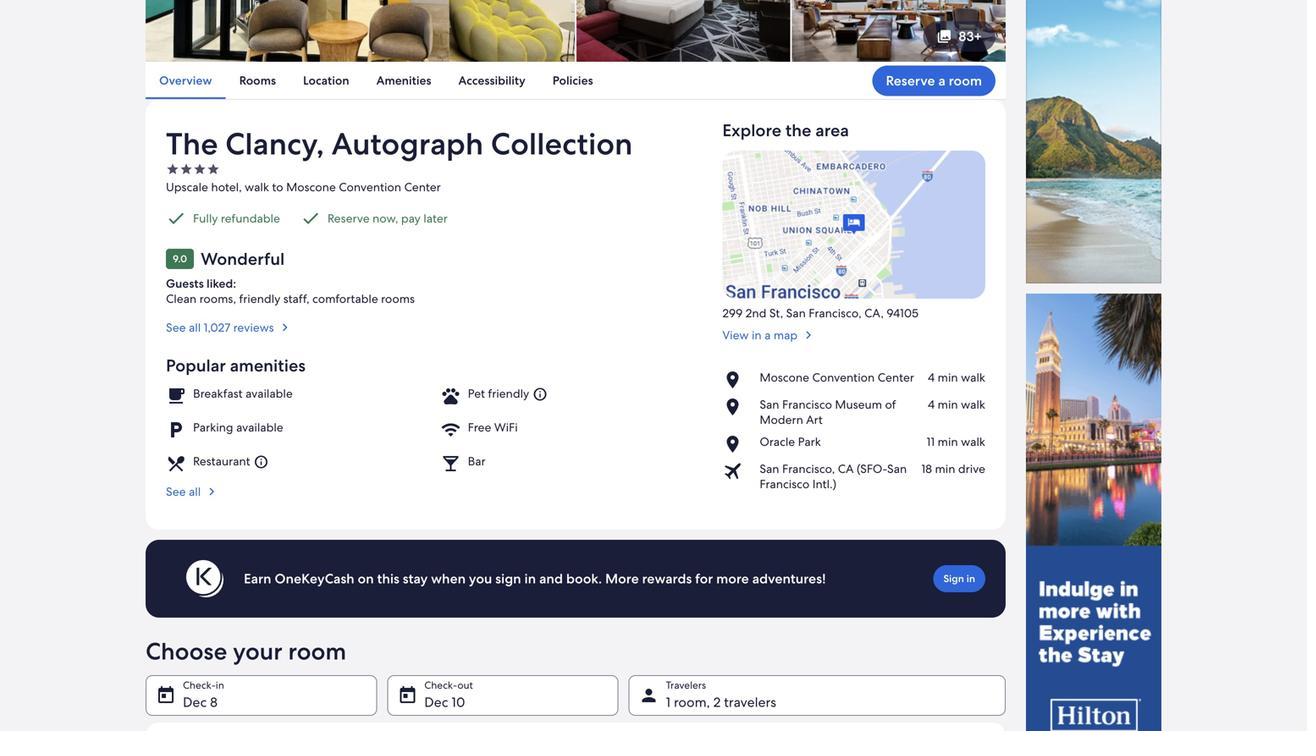 Task type: locate. For each thing, give the bounding box(es) containing it.
positive theme image left fully
[[166, 208, 186, 228]]

0 vertical spatial francisco
[[782, 397, 832, 412]]

reserve left now,
[[328, 211, 370, 226]]

popular location image up popular location icon at the bottom of the page
[[722, 370, 753, 390]]

83+
[[959, 28, 982, 45]]

1 vertical spatial reserve
[[328, 211, 370, 226]]

dec left 10 at the bottom
[[424, 694, 448, 711]]

9.0
[[173, 252, 187, 265]]

reserve for reserve now, pay later
[[328, 211, 370, 226]]

0 horizontal spatial positive theme image
[[166, 208, 186, 228]]

francisco, down park
[[782, 461, 835, 476]]

in for view
[[752, 327, 762, 343]]

0 vertical spatial moscone
[[286, 179, 336, 195]]

when
[[431, 570, 466, 588]]

popular location image for moscone
[[722, 370, 753, 390]]

reserve inside reserve a room button
[[886, 72, 935, 90]]

property amenity image
[[146, 0, 575, 62]]

0 vertical spatial all
[[189, 320, 201, 335]]

1 vertical spatial list
[[722, 370, 985, 492]]

1 horizontal spatial moscone
[[760, 370, 809, 385]]

dec inside dec 10 button
[[424, 694, 448, 711]]

0 horizontal spatial dec
[[183, 694, 207, 711]]

0 horizontal spatial a
[[765, 327, 771, 343]]

pet friendly
[[468, 386, 529, 401]]

explore the area
[[722, 119, 849, 141]]

1 horizontal spatial room
[[949, 72, 982, 90]]

amenities
[[230, 355, 306, 377]]

more
[[716, 570, 749, 588]]

1 horizontal spatial xsmall image
[[193, 162, 207, 176]]

the clancy, autograph collection
[[166, 124, 633, 164]]

2 horizontal spatial in
[[967, 572, 975, 585]]

0 vertical spatial available
[[246, 386, 293, 401]]

medium image inside see all button
[[204, 484, 219, 499]]

free
[[468, 420, 491, 435]]

reserve down daily cooked-to-order breakfast for a fee image
[[886, 72, 935, 90]]

2 4 from the top
[[928, 397, 935, 412]]

friendly
[[239, 291, 280, 306], [488, 386, 529, 401]]

francisco,
[[809, 305, 862, 321], [782, 461, 835, 476]]

airport image
[[722, 461, 753, 482]]

rooms
[[381, 291, 415, 306]]

0 vertical spatial reserve
[[886, 72, 935, 90]]

0 vertical spatial center
[[404, 179, 441, 195]]

room inside button
[[949, 72, 982, 90]]

san left the 18
[[887, 461, 907, 476]]

medium image inside view in a map button
[[801, 327, 816, 343]]

0 vertical spatial 4
[[928, 370, 935, 385]]

reserve a room
[[886, 72, 982, 90]]

modern
[[760, 412, 803, 427]]

1 popular location image from the top
[[722, 370, 753, 390]]

friendly left theme default icon at the left bottom
[[488, 386, 529, 401]]

in inside sign in "link"
[[967, 572, 975, 585]]

1 horizontal spatial dec
[[424, 694, 448, 711]]

view in a map button
[[722, 321, 985, 343]]

list
[[146, 62, 1006, 99], [722, 370, 985, 492]]

dec inside dec 8 button
[[183, 694, 207, 711]]

0 horizontal spatial xsmall image
[[179, 162, 193, 176]]

0 horizontal spatial friendly
[[239, 291, 280, 306]]

moscone
[[286, 179, 336, 195], [760, 370, 809, 385]]

1 horizontal spatial center
[[878, 370, 914, 385]]

1 vertical spatial medium image
[[204, 484, 219, 499]]

1 horizontal spatial friendly
[[488, 386, 529, 401]]

in for sign
[[967, 572, 975, 585]]

positive theme image
[[166, 208, 186, 228], [300, 208, 321, 228]]

center up "pay"
[[404, 179, 441, 195]]

xsmall image up the hotel,
[[207, 162, 220, 176]]

0 vertical spatial popular location image
[[722, 370, 753, 390]]

sign
[[944, 572, 964, 585]]

1 vertical spatial 4
[[928, 397, 935, 412]]

map
[[774, 327, 798, 343]]

1 vertical spatial moscone
[[760, 370, 809, 385]]

art
[[806, 412, 823, 427]]

stay
[[403, 570, 428, 588]]

0 vertical spatial 4 min walk
[[928, 370, 985, 385]]

all inside button
[[189, 484, 201, 499]]

0 horizontal spatial center
[[404, 179, 441, 195]]

and
[[539, 570, 563, 588]]

view
[[722, 327, 749, 343]]

0 vertical spatial friendly
[[239, 291, 280, 306]]

convention inside list
[[812, 370, 875, 385]]

a inside reserve a room button
[[938, 72, 946, 90]]

san right st,
[[786, 305, 806, 321]]

medium image for see all button
[[204, 484, 219, 499]]

parking available
[[193, 420, 283, 435]]

all left the '1,027'
[[189, 320, 201, 335]]

1 vertical spatial center
[[878, 370, 914, 385]]

restaurant
[[193, 454, 250, 469]]

ca
[[838, 461, 854, 476]]

moscone right to
[[286, 179, 336, 195]]

a inside view in a map button
[[765, 327, 771, 343]]

wonderful element
[[201, 248, 285, 270]]

10
[[452, 694, 465, 711]]

0 vertical spatial room
[[949, 72, 982, 90]]

11 min walk
[[927, 434, 985, 449]]

book.
[[566, 570, 602, 588]]

you
[[469, 570, 492, 588]]

xsmall image
[[179, 162, 193, 176], [207, 162, 220, 176]]

room right your
[[288, 636, 346, 667]]

1 positive theme image from the left
[[166, 208, 186, 228]]

2 positive theme image from the left
[[300, 208, 321, 228]]

dec left 8 at the bottom left
[[183, 694, 207, 711]]

walk
[[245, 179, 269, 195], [961, 370, 985, 385], [961, 397, 985, 412], [961, 434, 985, 449]]

accessibility link
[[445, 62, 539, 99]]

1 xsmall image from the left
[[179, 162, 193, 176]]

xsmall image
[[166, 162, 179, 176], [193, 162, 207, 176]]

medium image right map
[[801, 327, 816, 343]]

see all 1,027 reviews button
[[166, 313, 702, 335]]

policies
[[553, 73, 593, 88]]

convention up museum
[[812, 370, 875, 385]]

san inside san francisco museum of modern art
[[760, 397, 779, 412]]

wonderful
[[201, 248, 285, 270]]

friendly up reviews
[[239, 291, 280, 306]]

all for see all
[[189, 484, 201, 499]]

popular location image up 'airport' icon
[[722, 434, 753, 454]]

2 all from the top
[[189, 484, 201, 499]]

autograph
[[332, 124, 484, 164]]

4 for san francisco museum of modern art
[[928, 397, 935, 412]]

convention up now,
[[339, 179, 401, 195]]

restaurant button
[[193, 454, 269, 471]]

0 horizontal spatial convention
[[339, 179, 401, 195]]

in right "view"
[[752, 327, 762, 343]]

1 horizontal spatial a
[[938, 72, 946, 90]]

rooms link
[[226, 62, 290, 99]]

accessibility
[[458, 73, 526, 88]]

xsmall image up upscale at left top
[[179, 162, 193, 176]]

1 4 from the top
[[928, 370, 935, 385]]

dec for dec 8
[[183, 694, 207, 711]]

center up of
[[878, 370, 914, 385]]

more
[[605, 570, 639, 588]]

see inside button
[[166, 484, 186, 499]]

a down leading image
[[938, 72, 946, 90]]

all down restaurant at left
[[189, 484, 201, 499]]

area
[[816, 119, 849, 141]]

1 vertical spatial available
[[236, 420, 283, 435]]

1 vertical spatial a
[[765, 327, 771, 343]]

1,027
[[204, 320, 230, 335]]

upscale hotel, walk to moscone convention center
[[166, 179, 441, 195]]

see inside button
[[166, 320, 186, 335]]

positive theme image down upscale hotel, walk to moscone convention center
[[300, 208, 321, 228]]

1 horizontal spatial in
[[752, 327, 762, 343]]

1 vertical spatial room
[[288, 636, 346, 667]]

reserve
[[886, 72, 935, 90], [328, 211, 370, 226]]

1 vertical spatial 4 min walk
[[928, 397, 985, 412]]

francisco up park
[[782, 397, 832, 412]]

positive theme image for reserve now, pay later
[[300, 208, 321, 228]]

1 vertical spatial convention
[[812, 370, 875, 385]]

popular location image
[[722, 370, 753, 390], [722, 434, 753, 454]]

1 vertical spatial francisco,
[[782, 461, 835, 476]]

drive
[[958, 461, 985, 476]]

adventures!
[[752, 570, 826, 588]]

2 4 min walk from the top
[[928, 397, 985, 412]]

1 horizontal spatial positive theme image
[[300, 208, 321, 228]]

in right sign
[[967, 572, 975, 585]]

san right popular location icon at the bottom of the page
[[760, 397, 779, 412]]

leading image
[[937, 29, 952, 44]]

0 horizontal spatial moscone
[[286, 179, 336, 195]]

francisco, left 'ca,'
[[809, 305, 862, 321]]

see all
[[166, 484, 201, 499]]

4 min walk
[[928, 370, 985, 385], [928, 397, 985, 412]]

2 see from the top
[[166, 484, 186, 499]]

1 vertical spatial francisco
[[760, 476, 810, 492]]

earn
[[244, 570, 271, 588]]

1 vertical spatial friendly
[[488, 386, 529, 401]]

medium image for view in a map button
[[801, 327, 816, 343]]

in left and
[[524, 570, 536, 588]]

all
[[189, 320, 201, 335], [189, 484, 201, 499]]

moscone down map
[[760, 370, 809, 385]]

room down 83+ at the right of page
[[949, 72, 982, 90]]

room
[[949, 72, 982, 90], [288, 636, 346, 667]]

1 see from the top
[[166, 320, 186, 335]]

hotel,
[[211, 179, 242, 195]]

1 horizontal spatial reserve
[[886, 72, 935, 90]]

1 4 min walk from the top
[[928, 370, 985, 385]]

collection
[[491, 124, 633, 164]]

for
[[695, 570, 713, 588]]

dec 10
[[424, 694, 465, 711]]

0 vertical spatial see
[[166, 320, 186, 335]]

0 horizontal spatial xsmall image
[[166, 162, 179, 176]]

overview link
[[146, 62, 226, 99]]

medium image right see all in the left of the page
[[204, 484, 219, 499]]

choose your room
[[146, 636, 346, 667]]

friendly inside guests liked: clean rooms, friendly staff, comfortable rooms
[[239, 291, 280, 306]]

18 min drive
[[922, 461, 985, 476]]

see for see all
[[166, 484, 186, 499]]

1 horizontal spatial convention
[[812, 370, 875, 385]]

dec for dec 10
[[424, 694, 448, 711]]

4 min walk for san francisco museum of modern art
[[928, 397, 985, 412]]

francisco
[[782, 397, 832, 412], [760, 476, 810, 492]]

available up theme default image
[[236, 420, 283, 435]]

francisco inside 'san francisco, ca (sfo-san francisco intl.)'
[[760, 476, 810, 492]]

in inside view in a map button
[[752, 327, 762, 343]]

medium image
[[801, 327, 816, 343], [204, 484, 219, 499]]

reserve for reserve a room
[[886, 72, 935, 90]]

1 horizontal spatial xsmall image
[[207, 162, 220, 176]]

san
[[786, 305, 806, 321], [760, 397, 779, 412], [760, 461, 779, 476], [887, 461, 907, 476]]

1 horizontal spatial medium image
[[801, 327, 816, 343]]

0 vertical spatial list
[[146, 62, 1006, 99]]

min
[[938, 370, 958, 385], [938, 397, 958, 412], [938, 434, 958, 449], [935, 461, 955, 476]]

a left map
[[765, 327, 771, 343]]

2 dec from the left
[[424, 694, 448, 711]]

positive theme image for fully refundable
[[166, 208, 186, 228]]

1 all from the top
[[189, 320, 201, 335]]

1 dec from the left
[[183, 694, 207, 711]]

available
[[246, 386, 293, 401], [236, 420, 283, 435]]

0 vertical spatial medium image
[[801, 327, 816, 343]]

francisco left intl.)
[[760, 476, 810, 492]]

room for choose your room
[[288, 636, 346, 667]]

0 horizontal spatial reserve
[[328, 211, 370, 226]]

2 popular location image from the top
[[722, 434, 753, 454]]

all inside button
[[189, 320, 201, 335]]

83+ button
[[923, 21, 996, 52]]

0 horizontal spatial medium image
[[204, 484, 219, 499]]

room for reserve a room
[[949, 72, 982, 90]]

1 vertical spatial see
[[166, 484, 186, 499]]

2nd
[[746, 305, 767, 321]]

4 min walk for moscone convention center
[[928, 370, 985, 385]]

1 vertical spatial all
[[189, 484, 201, 499]]

299
[[722, 305, 743, 321]]

dec
[[183, 694, 207, 711], [424, 694, 448, 711]]

a
[[938, 72, 946, 90], [765, 327, 771, 343]]

(sfo-
[[857, 461, 887, 476]]

1 vertical spatial popular location image
[[722, 434, 753, 454]]

0 vertical spatial a
[[938, 72, 946, 90]]

0 horizontal spatial room
[[288, 636, 346, 667]]

daily cooked-to-order breakfast for a fee image
[[792, 0, 1006, 62]]

0 vertical spatial convention
[[339, 179, 401, 195]]

available down amenities
[[246, 386, 293, 401]]



Task type: describe. For each thing, give the bounding box(es) containing it.
94105
[[887, 305, 919, 321]]

intl.)
[[813, 476, 837, 492]]

moscone inside list
[[760, 370, 809, 385]]

amenities link
[[363, 62, 445, 99]]

the
[[166, 124, 218, 164]]

clancy,
[[225, 124, 324, 164]]

list containing overview
[[146, 62, 1006, 99]]

walk for san francisco museum of modern art
[[961, 397, 985, 412]]

1 room, 2 travelers button
[[629, 675, 1006, 716]]

1
[[666, 694, 671, 711]]

min for center
[[938, 370, 958, 385]]

location
[[303, 73, 349, 88]]

st,
[[769, 305, 783, 321]]

san francisco museum of modern art
[[760, 397, 896, 427]]

museum
[[835, 397, 882, 412]]

min for ca
[[935, 461, 955, 476]]

travelers
[[724, 694, 776, 711]]

overview
[[159, 73, 212, 88]]

bar
[[468, 454, 486, 469]]

park
[[798, 434, 821, 449]]

walk for oracle park
[[961, 434, 985, 449]]

299 2nd st, san francisco, ca, 94105
[[722, 305, 919, 321]]

rooms
[[239, 73, 276, 88]]

upscale
[[166, 179, 208, 195]]

clean
[[166, 291, 197, 306]]

popular location image
[[722, 397, 753, 417]]

this
[[377, 570, 400, 588]]

see for see all 1,027 reviews
[[166, 320, 186, 335]]

popular
[[166, 355, 226, 377]]

guests
[[166, 276, 204, 291]]

free wifi
[[468, 420, 518, 435]]

1 xsmall image from the left
[[166, 162, 179, 176]]

popular amenities
[[166, 355, 306, 377]]

room, 2 queen beds, non smoking, city view | premium bedding, in-room safe, desk, blackout drapes image
[[577, 0, 790, 62]]

reserve now, pay later
[[328, 211, 448, 226]]

francisco, inside 'san francisco, ca (sfo-san francisco intl.)'
[[782, 461, 835, 476]]

ca,
[[864, 305, 884, 321]]

list containing moscone convention center
[[722, 370, 985, 492]]

popular location image for oracle
[[722, 434, 753, 454]]

min for museum
[[938, 397, 958, 412]]

room,
[[674, 694, 710, 711]]

fully
[[193, 211, 218, 226]]

sign in
[[944, 572, 975, 585]]

2 xsmall image from the left
[[207, 162, 220, 176]]

0 horizontal spatial in
[[524, 570, 536, 588]]

all for see all 1,027 reviews
[[189, 320, 201, 335]]

your
[[233, 636, 283, 667]]

pay
[[401, 211, 421, 226]]

policies link
[[539, 62, 607, 99]]

2 xsmall image from the left
[[193, 162, 207, 176]]

san francisco, ca (sfo-san francisco intl.)
[[760, 461, 907, 492]]

breakfast
[[193, 386, 243, 401]]

wifi
[[494, 420, 518, 435]]

sign
[[495, 570, 521, 588]]

map image
[[722, 151, 985, 299]]

guests liked: clean rooms, friendly staff, comfortable rooms
[[166, 276, 415, 306]]

francisco inside san francisco museum of modern art
[[782, 397, 832, 412]]

view in a map
[[722, 327, 798, 343]]

friendly inside button
[[488, 386, 529, 401]]

theme default image
[[533, 387, 548, 402]]

1 room, 2 travelers
[[666, 694, 776, 711]]

amenities
[[376, 73, 431, 88]]

available for parking available
[[236, 420, 283, 435]]

fully refundable
[[193, 211, 280, 226]]

dec 10 button
[[387, 675, 619, 716]]

earn onekeycash on this stay when you sign in and book. more rewards for more adventures!
[[244, 570, 826, 588]]

available for breakfast available
[[246, 386, 293, 401]]

to
[[272, 179, 283, 195]]

refundable
[[221, 211, 280, 226]]

parking
[[193, 420, 233, 435]]

the
[[786, 119, 811, 141]]

pet friendly button
[[468, 386, 548, 403]]

2
[[713, 694, 721, 711]]

breakfast available
[[193, 386, 293, 401]]

oracle park
[[760, 434, 821, 449]]

walk for moscone convention center
[[961, 370, 985, 385]]

explore
[[722, 119, 782, 141]]

dec 8
[[183, 694, 218, 711]]

18
[[922, 461, 932, 476]]

location link
[[290, 62, 363, 99]]

center inside list
[[878, 370, 914, 385]]

see all 1,027 reviews
[[166, 320, 274, 335]]

on
[[358, 570, 374, 588]]

rooms,
[[199, 291, 236, 306]]

moscone convention center
[[760, 370, 914, 385]]

oracle
[[760, 434, 795, 449]]

medium image
[[277, 320, 293, 335]]

san down oracle
[[760, 461, 779, 476]]

11
[[927, 434, 935, 449]]

theme default image
[[254, 454, 269, 470]]

now,
[[373, 211, 398, 226]]

sign in link
[[933, 565, 985, 592]]

rewards
[[642, 570, 692, 588]]

reviews
[[233, 320, 274, 335]]

8
[[210, 694, 218, 711]]

0 vertical spatial francisco,
[[809, 305, 862, 321]]

of
[[885, 397, 896, 412]]

4 for moscone convention center
[[928, 370, 935, 385]]



Task type: vqa. For each thing, say whether or not it's contained in the screenshot.


